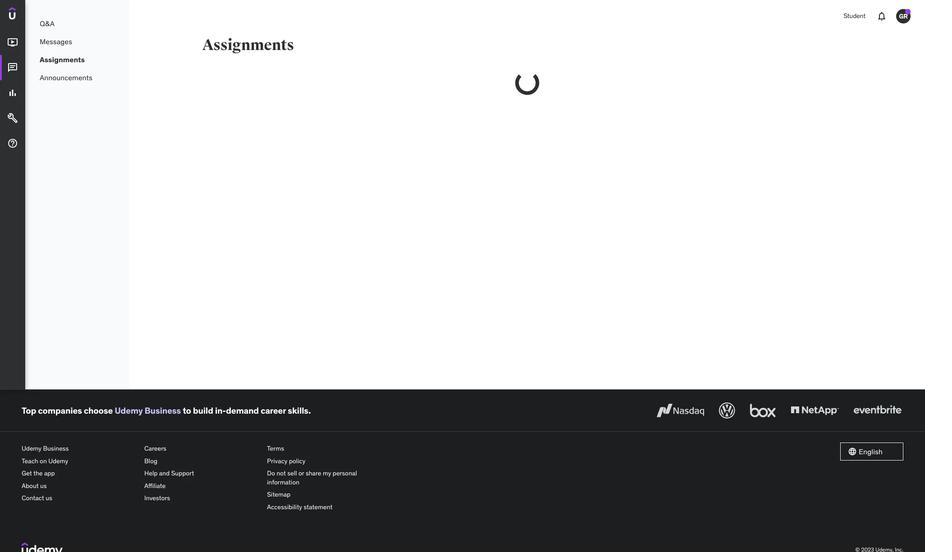 Task type: locate. For each thing, give the bounding box(es) containing it.
us
[[40, 482, 47, 490], [46, 495, 52, 503]]

contact
[[22, 495, 44, 503]]

do not sell or share my personal information button
[[267, 468, 383, 489]]

you have alerts image
[[906, 9, 911, 14]]

1 horizontal spatial udemy
[[48, 457, 68, 466]]

build
[[193, 406, 213, 416]]

2 vertical spatial medium image
[[7, 138, 18, 149]]

terms privacy policy do not sell or share my personal information sitemap accessibility statement
[[267, 445, 357, 512]]

careers
[[144, 445, 166, 453]]

business left to
[[145, 406, 181, 416]]

0 vertical spatial udemy
[[115, 406, 143, 416]]

personal
[[333, 470, 357, 478]]

0 vertical spatial business
[[145, 406, 181, 416]]

medium image
[[7, 37, 18, 48], [7, 88, 18, 98]]

1 vertical spatial medium image
[[7, 88, 18, 98]]

1 horizontal spatial business
[[145, 406, 181, 416]]

careers link
[[144, 443, 260, 456]]

accessibility
[[267, 504, 302, 512]]

0 horizontal spatial business
[[43, 445, 69, 453]]

2 medium image from the top
[[7, 88, 18, 98]]

not
[[277, 470, 286, 478]]

investors
[[144, 495, 170, 503]]

1 vertical spatial medium image
[[7, 113, 18, 124]]

companies
[[38, 406, 82, 416]]

blog
[[144, 457, 157, 466]]

information
[[267, 479, 300, 487]]

1 medium image from the top
[[7, 37, 18, 48]]

gr link
[[893, 5, 915, 27]]

do
[[267, 470, 275, 478]]

1 medium image from the top
[[7, 62, 18, 73]]

small image
[[848, 448, 857, 457]]

demand
[[226, 406, 259, 416]]

assignments link
[[25, 51, 129, 69]]

1 vertical spatial business
[[43, 445, 69, 453]]

box image
[[748, 401, 778, 421]]

us right about
[[40, 482, 47, 490]]

sell
[[288, 470, 297, 478]]

udemy business link up get the app link
[[22, 443, 137, 456]]

english
[[859, 448, 883, 457]]

assignments
[[202, 36, 294, 55], [40, 55, 85, 64]]

nasdaq image
[[655, 401, 707, 421]]

notifications image
[[877, 11, 888, 22]]

contact us link
[[22, 493, 137, 505]]

loading image
[[507, 63, 548, 103]]

messages link
[[25, 32, 129, 51]]

udemy business link up the careers at the bottom left of the page
[[115, 406, 181, 416]]

udemy
[[115, 406, 143, 416], [22, 445, 42, 453], [48, 457, 68, 466]]

skills.
[[288, 406, 311, 416]]

top
[[22, 406, 36, 416]]

2 vertical spatial udemy
[[48, 457, 68, 466]]

privacy
[[267, 457, 288, 466]]

medium image
[[7, 62, 18, 73], [7, 113, 18, 124], [7, 138, 18, 149]]

help and support link
[[144, 468, 260, 481]]

udemy image
[[9, 7, 50, 23], [22, 543, 63, 553]]

udemy business link
[[115, 406, 181, 416], [22, 443, 137, 456]]

0 vertical spatial medium image
[[7, 37, 18, 48]]

to
[[183, 406, 191, 416]]

udemy up teach
[[22, 445, 42, 453]]

career
[[261, 406, 286, 416]]

about
[[22, 482, 39, 490]]

support
[[171, 470, 194, 478]]

0 vertical spatial udemy business link
[[115, 406, 181, 416]]

business
[[145, 406, 181, 416], [43, 445, 69, 453]]

investors link
[[144, 493, 260, 505]]

us right contact
[[46, 495, 52, 503]]

udemy right on
[[48, 457, 68, 466]]

blog link
[[144, 456, 260, 468]]

1 vertical spatial udemy image
[[22, 543, 63, 553]]

0 vertical spatial medium image
[[7, 62, 18, 73]]

q&a link
[[25, 14, 129, 32]]

udemy right the choose
[[115, 406, 143, 416]]

get the app link
[[22, 468, 137, 481]]

accessibility statement link
[[267, 502, 383, 514]]

business up on
[[43, 445, 69, 453]]

1 vertical spatial udemy
[[22, 445, 42, 453]]

teach on udemy link
[[22, 456, 137, 468]]

or
[[299, 470, 304, 478]]



Task type: describe. For each thing, give the bounding box(es) containing it.
app
[[44, 470, 55, 478]]

affiliate
[[144, 482, 166, 490]]

0 horizontal spatial assignments
[[40, 55, 85, 64]]

2 medium image from the top
[[7, 113, 18, 124]]

eventbrite image
[[852, 401, 904, 421]]

netapp image
[[789, 401, 841, 421]]

choose
[[84, 406, 113, 416]]

on
[[40, 457, 47, 466]]

student link
[[839, 5, 871, 27]]

affiliate link
[[144, 481, 260, 493]]

udemy business teach on udemy get the app about us contact us
[[22, 445, 69, 503]]

policy
[[289, 457, 306, 466]]

and
[[159, 470, 170, 478]]

business inside udemy business teach on udemy get the app about us contact us
[[43, 445, 69, 453]]

terms
[[267, 445, 284, 453]]

0 vertical spatial udemy image
[[9, 7, 50, 23]]

share
[[306, 470, 321, 478]]

about us link
[[22, 481, 137, 493]]

2 horizontal spatial udemy
[[115, 406, 143, 416]]

in-
[[215, 406, 226, 416]]

privacy policy link
[[267, 456, 383, 468]]

statement
[[304, 504, 333, 512]]

sitemap
[[267, 491, 291, 499]]

sitemap link
[[267, 489, 383, 502]]

careers blog help and support affiliate investors
[[144, 445, 194, 503]]

gr
[[899, 12, 908, 20]]

messages
[[40, 37, 72, 46]]

announcements link
[[25, 69, 129, 87]]

0 vertical spatial us
[[40, 482, 47, 490]]

the
[[33, 470, 43, 478]]

get
[[22, 470, 32, 478]]

teach
[[22, 457, 38, 466]]

help
[[144, 470, 158, 478]]

1 vertical spatial udemy business link
[[22, 443, 137, 456]]

announcements
[[40, 73, 92, 82]]

top companies choose udemy business to build in-demand career skills.
[[22, 406, 311, 416]]

student
[[844, 12, 866, 20]]

my
[[323, 470, 331, 478]]

volkswagen image
[[718, 401, 737, 421]]

q&a
[[40, 19, 55, 28]]

3 medium image from the top
[[7, 138, 18, 149]]

1 vertical spatial us
[[46, 495, 52, 503]]

english button
[[841, 443, 904, 461]]

1 horizontal spatial assignments
[[202, 36, 294, 55]]

terms link
[[267, 443, 383, 456]]

0 horizontal spatial udemy
[[22, 445, 42, 453]]



Task type: vqa. For each thing, say whether or not it's contained in the screenshot.
skills.
yes



